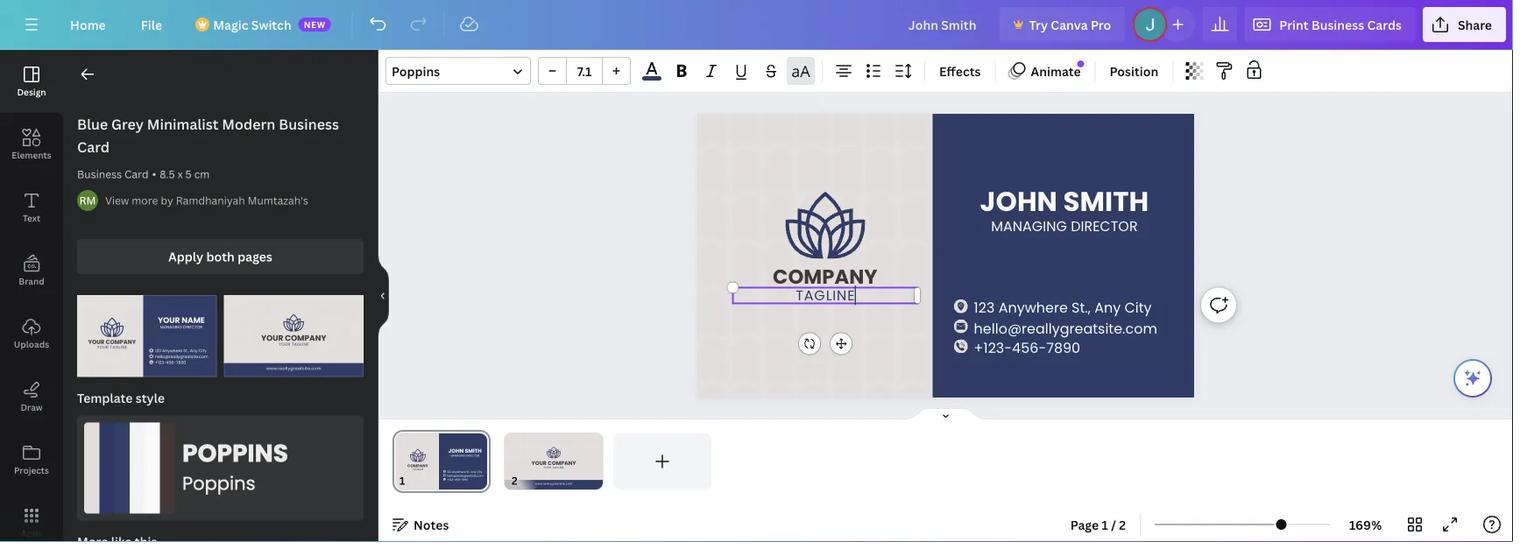 Task type: vqa. For each thing, say whether or not it's contained in the screenshot.
www.reallygreatsite.com
yes



Task type: locate. For each thing, give the bounding box(es) containing it.
5
[[185, 167, 192, 181]]

2 vertical spatial business
[[77, 167, 122, 181]]

print business cards
[[1280, 16, 1402, 33]]

pages
[[238, 248, 272, 265]]

1 horizontal spatial business
[[279, 115, 339, 134]]

business right print
[[1312, 16, 1365, 33]]

blue grey minimalist modern business card image
[[77, 295, 217, 378], [224, 295, 364, 378]]

apply
[[168, 248, 203, 265]]

share button
[[1423, 7, 1507, 42]]

uploads button
[[0, 302, 63, 366]]

anywhere
[[999, 298, 1068, 318]]

hello@reallygreatsite.com
[[974, 319, 1158, 338]]

2
[[1120, 517, 1126, 533]]

both
[[206, 248, 235, 265]]

Tagline text field
[[734, 286, 918, 305]]

uploads
[[14, 338, 49, 350]]

169% button
[[1338, 511, 1395, 539]]

tagline inside your company your tagline
[[553, 466, 564, 470]]

business inside blue grey minimalist modern business card
[[279, 115, 339, 134]]

poppins inside popup button
[[392, 63, 440, 79]]

projects
[[14, 465, 49, 476]]

poppins button
[[386, 57, 531, 85]]

1 blue grey minimalist modern business card element from the left
[[77, 295, 217, 378]]

card inside blue grey minimalist modern business card
[[77, 138, 110, 156]]

business up ramdhaniyah mumtazah's icon
[[77, 167, 122, 181]]

1 vertical spatial tagline
[[553, 466, 564, 470]]

0 vertical spatial business
[[1312, 16, 1365, 33]]

blue grey minimalist modern business card element
[[77, 295, 217, 378], [224, 295, 364, 378]]

file button
[[127, 7, 176, 42]]

cm
[[194, 167, 210, 181]]

card
[[77, 138, 110, 156], [124, 167, 149, 181]]

blue
[[77, 115, 108, 134]]

0 horizontal spatial company
[[548, 460, 576, 467]]

1
[[1102, 517, 1109, 533]]

john
[[980, 183, 1058, 221]]

business inside dropdown button
[[1312, 16, 1365, 33]]

smith
[[1064, 183, 1149, 221]]

#2f3b69 image
[[643, 76, 662, 81], [643, 76, 662, 81]]

1 blue grey minimalist modern business card image from the left
[[77, 295, 217, 378]]

any
[[1095, 298, 1121, 318]]

text
[[23, 212, 40, 224]]

modern
[[222, 115, 276, 134]]

1 horizontal spatial company
[[773, 263, 878, 291]]

home link
[[56, 7, 120, 42]]

try canva pro
[[1029, 16, 1112, 33]]

2 blue grey minimalist modern business card image from the left
[[224, 295, 364, 378]]

169%
[[1350, 517, 1382, 533]]

animate button
[[1003, 57, 1088, 85]]

7890
[[1047, 339, 1081, 358]]

print business cards button
[[1245, 7, 1416, 42]]

apply both pages
[[168, 248, 272, 265]]

your
[[532, 460, 547, 467], [544, 466, 552, 470]]

share
[[1458, 16, 1493, 33]]

1 vertical spatial company
[[548, 460, 576, 467]]

managing
[[992, 216, 1067, 236]]

canva
[[1051, 16, 1088, 33]]

x
[[178, 167, 183, 181]]

view more by ramdhaniyah mumtazah's button
[[105, 192, 308, 209]]

Page title text field
[[413, 472, 420, 490]]

group
[[538, 57, 631, 85]]

company inside your company your tagline
[[548, 460, 576, 467]]

0 horizontal spatial blue grey minimalist modern business card element
[[77, 295, 217, 378]]

text button
[[0, 176, 63, 239]]

0 horizontal spatial tagline
[[553, 466, 564, 470]]

card up more
[[124, 167, 149, 181]]

business right modern
[[279, 115, 339, 134]]

0 vertical spatial company
[[773, 263, 878, 291]]

/
[[1112, 517, 1117, 533]]

st.,
[[1072, 298, 1091, 318]]

poppins
[[392, 63, 440, 79], [182, 437, 288, 471], [182, 471, 256, 497]]

draw
[[21, 401, 43, 413]]

123 anywhere st., any city hello@reallygreatsite.com +123-456-7890
[[974, 298, 1158, 358]]

side panel tab list
[[0, 50, 63, 543]]

0 vertical spatial card
[[77, 138, 110, 156]]

card down blue
[[77, 138, 110, 156]]

mumtazah's
[[248, 193, 308, 208]]

new
[[304, 18, 326, 30]]

cards
[[1368, 16, 1402, 33]]

1 horizontal spatial tagline
[[796, 286, 856, 305]]

0 horizontal spatial blue grey minimalist modern business card image
[[77, 295, 217, 378]]

director
[[1071, 216, 1138, 236]]

2 horizontal spatial business
[[1312, 16, 1365, 33]]

apps button
[[0, 492, 63, 543]]

1 vertical spatial business
[[279, 115, 339, 134]]

magic
[[213, 16, 248, 33]]

business
[[1312, 16, 1365, 33], [279, 115, 339, 134], [77, 167, 122, 181]]

company
[[773, 263, 878, 291], [548, 460, 576, 467]]

456-
[[1012, 339, 1047, 358]]

template
[[77, 390, 133, 407]]

1 horizontal spatial blue grey minimalist modern business card image
[[224, 295, 364, 378]]

blue grey minimalist modern business card image for second blue grey minimalist modern business card 'element' from left
[[224, 295, 364, 378]]

0 horizontal spatial card
[[77, 138, 110, 156]]

1 horizontal spatial blue grey minimalist modern business card element
[[224, 295, 364, 378]]

1 horizontal spatial card
[[124, 167, 149, 181]]

tagline
[[796, 286, 856, 305], [553, 466, 564, 470]]

try
[[1029, 16, 1048, 33]]



Task type: describe. For each thing, give the bounding box(es) containing it.
brand
[[19, 275, 44, 287]]

blue grey minimalist modern business card
[[77, 115, 339, 156]]

1 vertical spatial card
[[124, 167, 149, 181]]

apps
[[21, 528, 42, 539]]

elements
[[12, 149, 51, 161]]

apply both pages button
[[77, 239, 364, 274]]

elements button
[[0, 113, 63, 176]]

view more by ramdhaniyah mumtazah's
[[105, 193, 308, 208]]

grey
[[111, 115, 144, 134]]

page 1 / 2 button
[[1064, 511, 1133, 539]]

template style
[[77, 390, 165, 407]]

city
[[1125, 298, 1152, 318]]

magic switch
[[213, 16, 292, 33]]

style
[[136, 390, 165, 407]]

notes
[[414, 517, 449, 533]]

www.reallygreatsite.com
[[535, 482, 573, 486]]

0 horizontal spatial business
[[77, 167, 122, 181]]

projects button
[[0, 429, 63, 492]]

8.5
[[160, 167, 175, 181]]

poppins poppins
[[182, 437, 288, 497]]

hide image
[[378, 254, 389, 338]]

page
[[1071, 517, 1099, 533]]

hide pages image
[[904, 408, 988, 422]]

brand button
[[0, 239, 63, 302]]

try canva pro button
[[1000, 7, 1126, 42]]

poppins for poppins poppins
[[182, 437, 288, 471]]

more
[[132, 193, 158, 208]]

canva assistant image
[[1463, 368, 1484, 389]]

effects
[[940, 63, 981, 79]]

– – number field
[[572, 63, 597, 79]]

john smith managing director
[[980, 183, 1149, 236]]

home
[[70, 16, 106, 33]]

blue grey minimalist modern business card image for 2nd blue grey minimalist modern business card 'element' from right
[[77, 295, 217, 378]]

design
[[17, 86, 46, 98]]

ramdhaniyah mumtazah's element
[[77, 190, 98, 211]]

poppins for poppins
[[392, 63, 440, 79]]

view
[[105, 193, 129, 208]]

file
[[141, 16, 162, 33]]

minimalist
[[147, 115, 219, 134]]

design button
[[0, 50, 63, 113]]

main menu bar
[[0, 0, 1514, 50]]

switch
[[251, 16, 292, 33]]

animate
[[1031, 63, 1081, 79]]

123
[[974, 298, 995, 318]]

business card
[[77, 167, 149, 181]]

0 vertical spatial tagline
[[796, 286, 856, 305]]

ramdhaniyah
[[176, 193, 245, 208]]

draw button
[[0, 366, 63, 429]]

position button
[[1103, 57, 1166, 85]]

2 blue grey minimalist modern business card element from the left
[[224, 295, 364, 378]]

effects button
[[933, 57, 988, 85]]

+123-
[[974, 339, 1012, 358]]

ramdhaniyah mumtazah's image
[[77, 190, 98, 211]]

poppins inside poppins poppins
[[182, 471, 256, 497]]

position
[[1110, 63, 1159, 79]]

print
[[1280, 16, 1309, 33]]

pro
[[1091, 16, 1112, 33]]

by
[[161, 193, 173, 208]]

page 1 / 2
[[1071, 517, 1126, 533]]

notes button
[[386, 511, 456, 539]]

Design title text field
[[895, 7, 993, 42]]

new image
[[1078, 61, 1085, 67]]

your company your tagline
[[532, 460, 576, 470]]

8.5 x 5 cm
[[160, 167, 210, 181]]

page 1 image
[[393, 434, 491, 490]]



